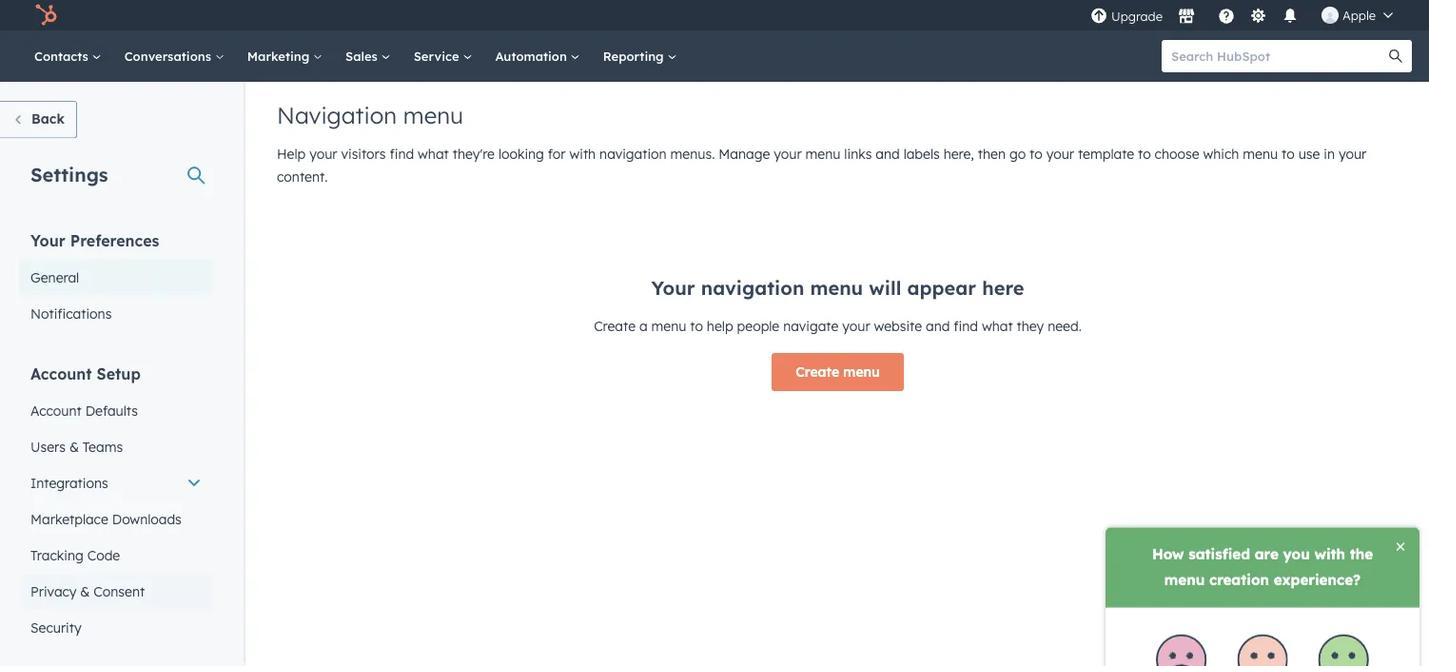 Task type: locate. For each thing, give the bounding box(es) containing it.
1 vertical spatial your
[[652, 276, 695, 300]]

in
[[1324, 146, 1335, 162]]

0 vertical spatial what
[[418, 146, 449, 162]]

privacy & consent
[[30, 583, 145, 600]]

integrations button
[[19, 465, 213, 501]]

manage
[[719, 146, 770, 162]]

0 vertical spatial account
[[30, 364, 92, 383]]

to
[[1030, 146, 1043, 162], [1138, 146, 1151, 162], [1282, 146, 1295, 162], [690, 318, 703, 335]]

1 vertical spatial what
[[982, 318, 1013, 335]]

and
[[876, 146, 900, 162], [926, 318, 950, 335]]

to left help
[[690, 318, 703, 335]]

account for account defaults
[[30, 402, 82, 419]]

1 vertical spatial find
[[954, 318, 978, 335]]

help
[[707, 318, 733, 335]]

what left they
[[982, 318, 1013, 335]]

& for privacy
[[80, 583, 90, 600]]

your
[[309, 146, 337, 162], [774, 146, 802, 162], [1047, 146, 1075, 162], [1339, 146, 1367, 162], [843, 318, 871, 335]]

which
[[1203, 146, 1240, 162]]

setup
[[97, 364, 141, 383]]

will
[[869, 276, 902, 300]]

navigation
[[600, 146, 667, 162], [701, 276, 805, 300]]

create down navigate
[[796, 364, 840, 380]]

what
[[418, 146, 449, 162], [982, 318, 1013, 335]]

0 vertical spatial find
[[390, 146, 414, 162]]

account for account setup
[[30, 364, 92, 383]]

apple button
[[1310, 0, 1405, 30]]

find down appear on the right top of page
[[954, 318, 978, 335]]

here
[[982, 276, 1024, 300]]

1 horizontal spatial &
[[80, 583, 90, 600]]

1 vertical spatial &
[[80, 583, 90, 600]]

links
[[845, 146, 872, 162]]

and down appear on the right top of page
[[926, 318, 950, 335]]

account
[[30, 364, 92, 383], [30, 402, 82, 419]]

users & teams
[[30, 438, 123, 455]]

your right in
[[1339, 146, 1367, 162]]

your navigation menu will appear here
[[652, 276, 1024, 300]]

0 horizontal spatial what
[[418, 146, 449, 162]]

navigation inside 'help your visitors find what they're looking for with navigation menus. manage your menu links and labels here, then go to your template to choose which menu to use in your content.'
[[600, 146, 667, 162]]

0 vertical spatial navigation
[[600, 146, 667, 162]]

1 horizontal spatial your
[[652, 276, 695, 300]]

your
[[30, 231, 65, 250], [652, 276, 695, 300]]

menu up create a menu to help people navigate your website and find what they need.
[[810, 276, 863, 300]]

account up users
[[30, 402, 82, 419]]

0 horizontal spatial find
[[390, 146, 414, 162]]

looking
[[499, 146, 544, 162]]

0 horizontal spatial &
[[69, 438, 79, 455]]

help your visitors find what they're looking for with navigation menus. manage your menu links and labels here, then go to your template to choose which menu to use in your content.
[[277, 146, 1367, 185]]

consent
[[94, 583, 145, 600]]

1 horizontal spatial create
[[796, 364, 840, 380]]

labels
[[904, 146, 940, 162]]

find right visitors
[[390, 146, 414, 162]]

your preferences
[[30, 231, 159, 250]]

menu
[[1089, 0, 1407, 30]]

create
[[594, 318, 636, 335], [796, 364, 840, 380]]

they're
[[453, 146, 495, 162]]

search image
[[1390, 49, 1403, 63]]

Search HubSpot search field
[[1162, 40, 1395, 72]]

hubspot link
[[23, 4, 71, 27]]

integrations
[[30, 474, 108, 491]]

privacy
[[30, 583, 77, 600]]

account defaults
[[30, 402, 138, 419]]

0 horizontal spatial and
[[876, 146, 900, 162]]

0 vertical spatial and
[[876, 146, 900, 162]]

2 account from the top
[[30, 402, 82, 419]]

reporting
[[603, 48, 668, 64]]

0 vertical spatial &
[[69, 438, 79, 455]]

navigation up people
[[701, 276, 805, 300]]

contacts
[[34, 48, 92, 64]]

menu down create a menu to help people navigate your website and find what they need.
[[843, 364, 880, 380]]

0 horizontal spatial create
[[594, 318, 636, 335]]

need.
[[1048, 318, 1082, 335]]

notifications
[[30, 305, 112, 322]]

and right links
[[876, 146, 900, 162]]

and inside 'help your visitors find what they're looking for with navigation menus. manage your menu links and labels here, then go to your template to choose which menu to use in your content.'
[[876, 146, 900, 162]]

what inside 'help your visitors find what they're looking for with navigation menus. manage your menu links and labels here, then go to your template to choose which menu to use in your content.'
[[418, 146, 449, 162]]

0 vertical spatial your
[[30, 231, 65, 250]]

create inside button
[[796, 364, 840, 380]]

notifications link
[[19, 296, 213, 332]]

upgrade image
[[1091, 8, 1108, 25]]

create left a
[[594, 318, 636, 335]]

1 vertical spatial navigation
[[701, 276, 805, 300]]

contacts link
[[23, 30, 113, 82]]

conversations
[[124, 48, 215, 64]]

menu containing apple
[[1089, 0, 1407, 30]]

content.
[[277, 168, 328, 185]]

menus.
[[671, 146, 715, 162]]

find
[[390, 146, 414, 162], [954, 318, 978, 335]]

teams
[[83, 438, 123, 455]]

marketing
[[247, 48, 313, 64]]

defaults
[[85, 402, 138, 419]]

users & teams link
[[19, 429, 213, 465]]

what left they're
[[418, 146, 449, 162]]

account setup element
[[19, 363, 213, 646]]

& right the privacy
[[80, 583, 90, 600]]

&
[[69, 438, 79, 455], [80, 583, 90, 600]]

general link
[[19, 259, 213, 296]]

your up the content.
[[309, 146, 337, 162]]

1 vertical spatial and
[[926, 318, 950, 335]]

0 horizontal spatial your
[[30, 231, 65, 250]]

account up account defaults
[[30, 364, 92, 383]]

template
[[1078, 146, 1135, 162]]

0 vertical spatial create
[[594, 318, 636, 335]]

1 vertical spatial account
[[30, 402, 82, 419]]

automation link
[[484, 30, 592, 82]]

navigation right with
[[600, 146, 667, 162]]

& right users
[[69, 438, 79, 455]]

your right go on the right top of page
[[1047, 146, 1075, 162]]

navigation menu
[[277, 101, 463, 129]]

menu
[[403, 101, 463, 129], [806, 146, 841, 162], [1243, 146, 1278, 162], [810, 276, 863, 300], [652, 318, 687, 335], [843, 364, 880, 380]]

security link
[[19, 610, 213, 646]]

1 account from the top
[[30, 364, 92, 383]]

marketplaces image
[[1178, 9, 1195, 26]]

1 vertical spatial create
[[796, 364, 840, 380]]

account defaults link
[[19, 393, 213, 429]]

0 horizontal spatial navigation
[[600, 146, 667, 162]]

navigation
[[277, 101, 397, 129]]

then
[[978, 146, 1006, 162]]



Task type: describe. For each thing, give the bounding box(es) containing it.
tracking code
[[30, 547, 120, 563]]

with
[[570, 146, 596, 162]]

a
[[640, 318, 648, 335]]

website
[[874, 318, 922, 335]]

your for your navigation menu will appear here
[[652, 276, 695, 300]]

create for create a menu to help people navigate your website and find what they need.
[[594, 318, 636, 335]]

visitors
[[341, 146, 386, 162]]

account setup
[[30, 364, 141, 383]]

go
[[1010, 146, 1026, 162]]

your left website
[[843, 318, 871, 335]]

back
[[31, 110, 65, 127]]

conversations link
[[113, 30, 236, 82]]

find inside 'help your visitors find what they're looking for with navigation menus. manage your menu links and labels here, then go to your template to choose which menu to use in your content.'
[[390, 146, 414, 162]]

code
[[87, 547, 120, 563]]

tracking
[[30, 547, 84, 563]]

automation
[[495, 48, 571, 64]]

marketplace downloads link
[[19, 501, 213, 537]]

back link
[[0, 101, 77, 138]]

marketing link
[[236, 30, 334, 82]]

help image
[[1218, 9, 1235, 26]]

help button
[[1211, 0, 1243, 30]]

marketplace
[[30, 511, 108, 527]]

service
[[414, 48, 463, 64]]

choose
[[1155, 146, 1200, 162]]

security
[[30, 619, 81, 636]]

notifications button
[[1274, 0, 1307, 30]]

create menu
[[796, 364, 880, 380]]

service link
[[402, 30, 484, 82]]

tracking code link
[[19, 537, 213, 573]]

create a menu to help people navigate your website and find what they need.
[[594, 318, 1082, 335]]

1 horizontal spatial what
[[982, 318, 1013, 335]]

upgrade
[[1112, 9, 1163, 24]]

1 horizontal spatial find
[[954, 318, 978, 335]]

your preferences element
[[19, 230, 213, 332]]

sales
[[346, 48, 381, 64]]

menu right which
[[1243, 146, 1278, 162]]

marketplace downloads
[[30, 511, 182, 527]]

your right manage
[[774, 146, 802, 162]]

help
[[277, 146, 306, 162]]

menu left links
[[806, 146, 841, 162]]

apple
[[1343, 7, 1376, 23]]

notifications image
[[1282, 9, 1299, 26]]

to left choose
[[1138, 146, 1151, 162]]

menu right a
[[652, 318, 687, 335]]

preferences
[[70, 231, 159, 250]]

menu inside create menu button
[[843, 364, 880, 380]]

for
[[548, 146, 566, 162]]

1 horizontal spatial navigation
[[701, 276, 805, 300]]

users
[[30, 438, 66, 455]]

use
[[1299, 146, 1320, 162]]

downloads
[[112, 511, 182, 527]]

menu up they're
[[403, 101, 463, 129]]

navigate
[[783, 318, 839, 335]]

sales link
[[334, 30, 402, 82]]

your for your preferences
[[30, 231, 65, 250]]

search button
[[1380, 40, 1412, 72]]

& for users
[[69, 438, 79, 455]]

marketplaces button
[[1167, 0, 1207, 30]]

hubspot image
[[34, 4, 57, 27]]

create menu button
[[772, 353, 904, 391]]

people
[[737, 318, 780, 335]]

reporting link
[[592, 30, 689, 82]]

1 horizontal spatial and
[[926, 318, 950, 335]]

create for create menu
[[796, 364, 840, 380]]

to right go on the right top of page
[[1030, 146, 1043, 162]]

general
[[30, 269, 79, 286]]

appear
[[908, 276, 977, 300]]

privacy & consent link
[[19, 573, 213, 610]]

to left use
[[1282, 146, 1295, 162]]

settings link
[[1247, 5, 1271, 25]]

they
[[1017, 318, 1044, 335]]

bob builder image
[[1322, 7, 1339, 24]]

settings image
[[1250, 8, 1267, 25]]

here,
[[944, 146, 974, 162]]

settings
[[30, 162, 108, 186]]



Task type: vqa. For each thing, say whether or not it's contained in the screenshot.
Create a menu to help people navigate your website and find what they need.
yes



